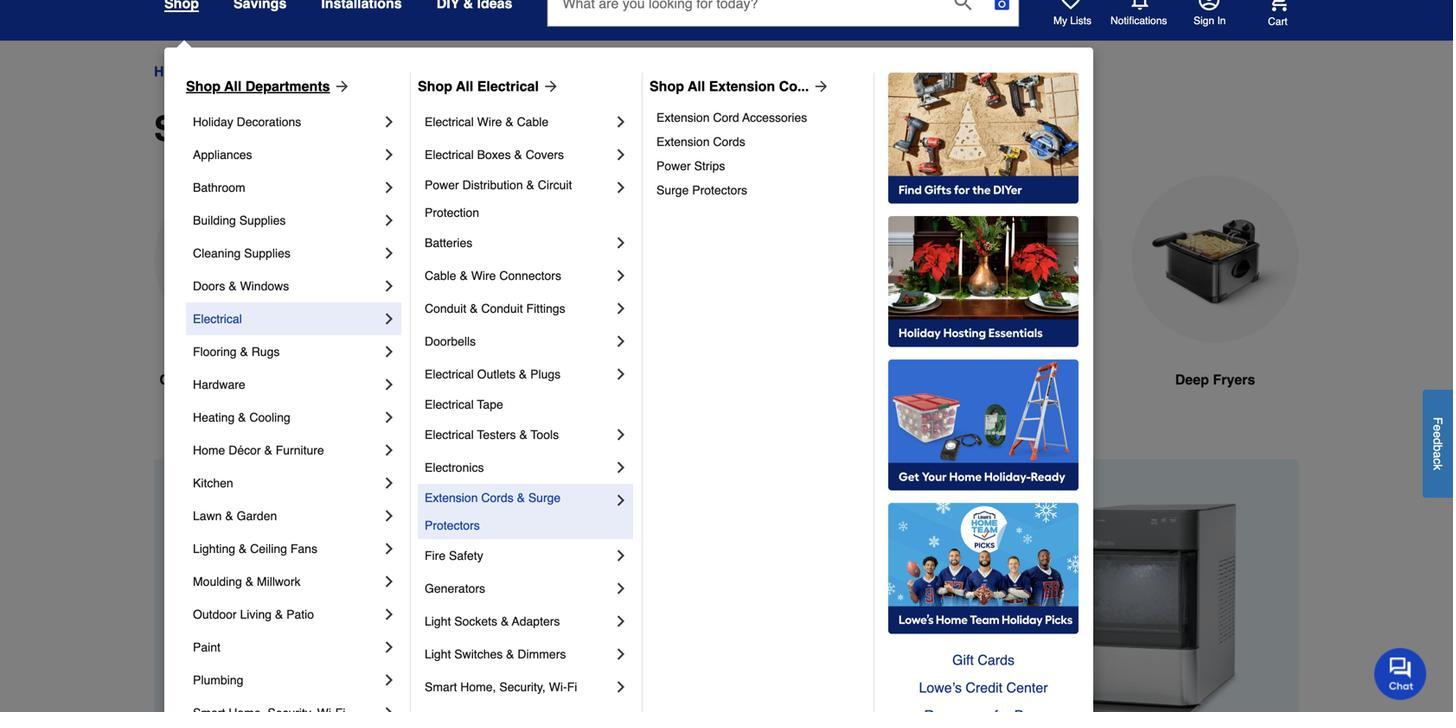 Task type: locate. For each thing, give the bounding box(es) containing it.
small appliances down departments
[[154, 109, 439, 149]]

home for home décor & furniture
[[193, 444, 225, 458]]

2 horizontal spatial all
[[688, 78, 705, 94]]

appliances down small appliances link
[[255, 109, 439, 149]]

1 horizontal spatial arrow right image
[[539, 78, 560, 95]]

2 light from the top
[[425, 648, 451, 662]]

e up b
[[1431, 432, 1445, 438]]

arrow right image up holiday decorations link
[[330, 78, 351, 95]]

shop up extension cords
[[650, 78, 684, 94]]

surge down 'power strips'
[[657, 183, 689, 197]]

gift cards link
[[888, 647, 1079, 675]]

power distribution & circuit protection
[[425, 178, 575, 220]]

kitchen
[[193, 477, 233, 490]]

1 horizontal spatial all
[[456, 78, 473, 94]]

1 vertical spatial supplies
[[244, 247, 291, 260]]

1 shop from the left
[[186, 78, 221, 94]]

& down the electronics link
[[517, 491, 525, 505]]

generators
[[425, 582, 485, 596]]

chevron right image
[[381, 113, 398, 131], [612, 146, 630, 163], [381, 179, 398, 196], [381, 212, 398, 229], [612, 234, 630, 252], [612, 300, 630, 317], [612, 333, 630, 350], [381, 343, 398, 361], [612, 366, 630, 383], [612, 646, 630, 663], [381, 672, 398, 689]]

arrow right image inside shop all electrical link
[[539, 78, 560, 95]]

electrical down doorbells
[[425, 368, 474, 381]]

cords
[[713, 135, 745, 149], [481, 491, 514, 505]]

protectors inside extension cords & surge protectors
[[425, 519, 480, 533]]

cords down the electronics link
[[481, 491, 514, 505]]

conduit down cable & wire connectors
[[481, 302, 523, 316]]

shop all extension co... link
[[650, 76, 830, 97]]

surge down the electronics link
[[528, 491, 561, 505]]

chevron right image
[[612, 113, 630, 131], [381, 146, 398, 163], [612, 179, 630, 196], [381, 245, 398, 262], [612, 267, 630, 285], [381, 278, 398, 295], [381, 311, 398, 328], [381, 376, 398, 394], [381, 409, 398, 426], [612, 426, 630, 444], [381, 442, 398, 459], [612, 459, 630, 477], [381, 475, 398, 492], [612, 492, 630, 509], [381, 508, 398, 525], [381, 541, 398, 558], [612, 548, 630, 565], [381, 573, 398, 591], [612, 580, 630, 598], [381, 606, 398, 624], [612, 613, 630, 631], [381, 639, 398, 657], [612, 679, 630, 696], [381, 705, 398, 713]]

cable up covers at the top of the page
[[517, 115, 549, 129]]

fryers
[[1213, 372, 1255, 388]]

all up extension cord accessories
[[688, 78, 705, 94]]

1 vertical spatial small
[[154, 109, 246, 149]]

None search field
[[547, 0, 1019, 43]]

conduit
[[425, 302, 466, 316], [481, 302, 523, 316]]

1 vertical spatial surge
[[528, 491, 561, 505]]

1 vertical spatial protectors
[[425, 519, 480, 533]]

extension inside extension cords & surge protectors
[[425, 491, 478, 505]]

hardware
[[193, 378, 245, 392]]

supplies up cleaning supplies at the left of the page
[[239, 214, 286, 227]]

extension cord accessories link
[[657, 106, 862, 130]]

1 horizontal spatial surge
[[657, 183, 689, 197]]

center
[[1006, 680, 1048, 696]]

& right sockets
[[501, 615, 509, 629]]

1 horizontal spatial protectors
[[692, 183, 747, 197]]

appliances link up holiday decorations
[[208, 61, 281, 82]]

0 horizontal spatial shop
[[186, 78, 221, 94]]

arrow right image for shop all departments
[[330, 78, 351, 95]]

a chefman stainless steel deep fryer. image
[[1131, 176, 1299, 343]]

3 shop from the left
[[650, 78, 684, 94]]

1 vertical spatial home
[[193, 444, 225, 458]]

arrow right image
[[330, 78, 351, 95], [539, 78, 560, 95]]

doorbells
[[425, 335, 476, 349]]

strips
[[694, 159, 725, 173]]

all up holiday decorations
[[224, 78, 242, 94]]

2 e from the top
[[1431, 432, 1445, 438]]

0 horizontal spatial all
[[224, 78, 242, 94]]

1 vertical spatial cords
[[481, 491, 514, 505]]

all up the electrical wire & cable
[[456, 78, 473, 94]]

all for extension
[[688, 78, 705, 94]]

lighting
[[193, 542, 235, 556]]

lowe's home improvement notification center image
[[1130, 0, 1150, 10]]

& down batteries
[[460, 269, 468, 283]]

hardware link
[[193, 368, 381, 401]]

extension cords & surge protectors link
[[425, 484, 612, 540]]

cords down extension cord accessories
[[713, 135, 745, 149]]

conduit up doorbells
[[425, 302, 466, 316]]

cable down batteries
[[425, 269, 456, 283]]

surge inside extension cords & surge protectors
[[528, 491, 561, 505]]

2 arrow right image from the left
[[539, 78, 560, 95]]

1 light from the top
[[425, 615, 451, 629]]

electrical tape link
[[425, 391, 630, 419]]

electrical for electrical outlets & plugs
[[425, 368, 474, 381]]

cable & wire connectors
[[425, 269, 561, 283]]

light inside 'link'
[[425, 648, 451, 662]]

electrical for electrical wire & cable
[[425, 115, 474, 129]]

k
[[1431, 465, 1445, 471]]

0 vertical spatial cords
[[713, 135, 745, 149]]

small appliances up holiday decorations link
[[297, 64, 402, 80]]

electrical outlets & plugs
[[425, 368, 561, 381]]

chevron right image for electrical testers & tools
[[612, 426, 630, 444]]

outdoor
[[193, 608, 237, 622]]

cords inside extension cords & surge protectors
[[481, 491, 514, 505]]

Search Query text field
[[548, 0, 941, 26]]

extension up extension cord accessories
[[709, 78, 775, 94]]

1 vertical spatial cable
[[425, 269, 456, 283]]

a stainless steel toaster oven. image
[[545, 176, 713, 343]]

appliances
[[208, 64, 281, 80], [335, 64, 402, 80], [255, 109, 439, 149], [193, 148, 252, 162]]

shop
[[186, 78, 221, 94], [418, 78, 452, 94], [650, 78, 684, 94]]

all for electrical
[[456, 78, 473, 94]]

1 horizontal spatial small
[[297, 64, 331, 80]]

0 vertical spatial home
[[154, 64, 192, 80]]

lawn
[[193, 509, 222, 523]]

fire safety
[[425, 549, 483, 563]]

0 horizontal spatial surge
[[528, 491, 561, 505]]

chevron right image for cable & wire connectors
[[612, 267, 630, 285]]

chevron right image for light switches & dimmers
[[612, 646, 630, 663]]

0 vertical spatial cable
[[517, 115, 549, 129]]

décor
[[229, 444, 261, 458]]

light down generators
[[425, 615, 451, 629]]

makers
[[451, 372, 498, 388]]

advertisement region
[[154, 460, 1299, 713]]

chevron right image for outdoor living & patio
[[381, 606, 398, 624]]

1 horizontal spatial power
[[657, 159, 691, 173]]

chevron right image for power distribution & circuit protection
[[612, 179, 630, 196]]

cords inside 'link'
[[713, 135, 745, 149]]

& right the décor
[[264, 444, 272, 458]]

doors & windows
[[193, 279, 289, 293]]

flooring & rugs
[[193, 345, 280, 359]]

protectors up fire safety
[[425, 519, 480, 533]]

light up 'smart'
[[425, 648, 451, 662]]

flooring
[[193, 345, 237, 359]]

electrical up electrical wire & cable link
[[477, 78, 539, 94]]

2 horizontal spatial shop
[[650, 78, 684, 94]]

1 all from the left
[[224, 78, 242, 94]]

0 vertical spatial light
[[425, 615, 451, 629]]

heating
[[193, 411, 235, 425]]

0 horizontal spatial protectors
[[425, 519, 480, 533]]

f e e d b a c k button
[[1423, 390, 1453, 498]]

lists
[[1070, 15, 1092, 27]]

electrical for electrical boxes & covers
[[425, 148, 474, 162]]

testers
[[477, 428, 516, 442]]

electrical
[[477, 78, 539, 94], [425, 115, 474, 129], [425, 148, 474, 162], [193, 312, 242, 326], [425, 368, 474, 381], [425, 398, 474, 412], [425, 428, 474, 442]]

shop inside "link"
[[186, 78, 221, 94]]

in
[[1217, 15, 1226, 27]]

1 horizontal spatial shop
[[418, 78, 452, 94]]

chevron right image for batteries
[[612, 234, 630, 252]]

protectors down strips
[[692, 183, 747, 197]]

0 horizontal spatial home
[[154, 64, 192, 80]]

appliances link down decorations on the top
[[193, 138, 381, 171]]

covers
[[526, 148, 564, 162]]

power left strips
[[657, 159, 691, 173]]

ovens
[[634, 372, 676, 388]]

decorations
[[237, 115, 301, 129]]

credit
[[966, 680, 1003, 696]]

electrical up flooring
[[193, 312, 242, 326]]

0 horizontal spatial arrow right image
[[330, 78, 351, 95]]

e up d
[[1431, 425, 1445, 432]]

0 vertical spatial power
[[657, 159, 691, 173]]

1 horizontal spatial cable
[[517, 115, 549, 129]]

chevron right image for moulding & millwork
[[381, 573, 398, 591]]

chevron right image for doors & windows
[[381, 278, 398, 295]]

conduit & conduit fittings link
[[425, 292, 612, 325]]

toaster ovens
[[581, 372, 676, 388]]

extension down electronics
[[425, 491, 478, 505]]

shop all extension co...
[[650, 78, 809, 94]]

electrical boxes & covers link
[[425, 138, 612, 171]]

chevron right image for electrical
[[381, 311, 398, 328]]

1 vertical spatial light
[[425, 648, 451, 662]]

shop all departments
[[186, 78, 330, 94]]

protection
[[425, 206, 479, 220]]

doors & windows link
[[193, 270, 381, 303]]

chat invite button image
[[1374, 648, 1427, 701]]

shop up the "holiday"
[[186, 78, 221, 94]]

living
[[240, 608, 272, 622]]

power up the 'protection'
[[425, 178, 459, 192]]

a silver-colored new air portable ice maker. image
[[349, 176, 517, 343]]

cable
[[517, 115, 549, 129], [425, 269, 456, 283]]

electrical left boxes
[[425, 148, 474, 162]]

1 horizontal spatial conduit
[[481, 302, 523, 316]]

cleaning supplies
[[193, 247, 291, 260]]

wire up boxes
[[477, 115, 502, 129]]

extension up 'power strips'
[[657, 135, 710, 149]]

2 conduit from the left
[[481, 302, 523, 316]]

furniture
[[276, 444, 324, 458]]

1 horizontal spatial home
[[193, 444, 225, 458]]

all inside "link"
[[224, 78, 242, 94]]

chevron right image for flooring & rugs
[[381, 343, 398, 361]]

0 horizontal spatial conduit
[[425, 302, 466, 316]]

lowe's credit center
[[919, 680, 1048, 696]]

chevron right image for electrical boxes & covers
[[612, 146, 630, 163]]

electrical for electrical tape
[[425, 398, 474, 412]]

supplies up windows
[[244, 247, 291, 260]]

appliances up holiday decorations
[[208, 64, 281, 80]]

arrow right image up electrical wire & cable link
[[539, 78, 560, 95]]

& right lawn on the bottom of the page
[[225, 509, 233, 523]]

shop for shop all extension co...
[[650, 78, 684, 94]]

small up the bathroom
[[154, 109, 246, 149]]

cards
[[978, 653, 1015, 669]]

1 vertical spatial wire
[[471, 269, 496, 283]]

boxes
[[477, 148, 511, 162]]

wire up conduit & conduit fittings
[[471, 269, 496, 283]]

extension
[[709, 78, 775, 94], [657, 111, 710, 125], [657, 135, 710, 149], [425, 491, 478, 505]]

heating & cooling link
[[193, 401, 381, 434]]

a gray and stainless steel ninja air fryer. image
[[740, 176, 908, 343]]

arrow right image inside shop all departments "link"
[[330, 78, 351, 95]]

electrical up electronics
[[425, 428, 474, 442]]

0 horizontal spatial power
[[425, 178, 459, 192]]

blenders link
[[936, 176, 1104, 432]]

shop up the electrical wire & cable
[[418, 78, 452, 94]]

search image
[[954, 0, 972, 10]]

extension inside "link"
[[657, 111, 710, 125]]

home décor & furniture
[[193, 444, 324, 458]]

0 vertical spatial appliances link
[[208, 61, 281, 82]]

chevron right image for appliances
[[381, 146, 398, 163]]

chevron right image for fire safety
[[612, 548, 630, 565]]

plumbing
[[193, 674, 243, 688]]

arrow right image for shop all electrical
[[539, 78, 560, 95]]

b
[[1431, 445, 1445, 452]]

electrical down ice
[[425, 398, 474, 412]]

& left circuit
[[526, 178, 534, 192]]

0 vertical spatial supplies
[[239, 214, 286, 227]]

chevron right image for electrical wire & cable
[[612, 113, 630, 131]]

1 vertical spatial power
[[425, 178, 459, 192]]

0 horizontal spatial cable
[[425, 269, 456, 283]]

power inside power distribution & circuit protection
[[425, 178, 459, 192]]

chevron right image for paint
[[381, 639, 398, 657]]

extension cords & surge protectors
[[425, 491, 564, 533]]

extension inside 'link'
[[657, 135, 710, 149]]

0 horizontal spatial small
[[154, 109, 246, 149]]

0 vertical spatial surge
[[657, 183, 689, 197]]

arrow right image
[[809, 78, 830, 95]]

1 arrow right image from the left
[[330, 78, 351, 95]]

appliances right departments
[[335, 64, 402, 80]]

3 all from the left
[[688, 78, 705, 94]]

light sockets & adapters
[[425, 615, 560, 629]]

small
[[297, 64, 331, 80], [154, 109, 246, 149]]

extension up extension cords
[[657, 111, 710, 125]]

0 vertical spatial small appliances
[[297, 64, 402, 80]]

1 e from the top
[[1431, 425, 1445, 432]]

0 vertical spatial small
[[297, 64, 331, 80]]

& left patio
[[275, 608, 283, 622]]

& left plugs
[[519, 368, 527, 381]]

power
[[657, 159, 691, 173], [425, 178, 459, 192]]

2 shop from the left
[[418, 78, 452, 94]]

safety
[[449, 549, 483, 563]]

light switches & dimmers
[[425, 648, 566, 662]]

small up holiday decorations link
[[297, 64, 331, 80]]

cable inside cable & wire connectors link
[[425, 269, 456, 283]]

tools
[[531, 428, 559, 442]]

lowe's home improvement account image
[[1199, 0, 1220, 10]]

& up electrical boxes & covers link
[[505, 115, 514, 129]]

deep fryers link
[[1131, 176, 1299, 432]]

co...
[[779, 78, 809, 94]]

chevron right image for smart home, security, wi-fi
[[612, 679, 630, 696]]

0 horizontal spatial cords
[[481, 491, 514, 505]]

electrical down shop all electrical
[[425, 115, 474, 129]]

1 vertical spatial appliances link
[[193, 138, 381, 171]]

fire safety link
[[425, 540, 612, 573]]

chevron right image for holiday decorations
[[381, 113, 398, 131]]

electronics link
[[425, 452, 612, 484]]

1 horizontal spatial cords
[[713, 135, 745, 149]]

2 all from the left
[[456, 78, 473, 94]]

light for light switches & dimmers
[[425, 648, 451, 662]]

get your home holiday-ready. image
[[888, 360, 1079, 491]]

0 vertical spatial wire
[[477, 115, 502, 129]]



Task type: describe. For each thing, give the bounding box(es) containing it.
light sockets & adapters link
[[425, 605, 612, 638]]

flooring & rugs link
[[193, 336, 381, 368]]

cord
[[713, 111, 739, 125]]

surge inside surge protectors link
[[657, 183, 689, 197]]

fire
[[425, 549, 446, 563]]

chevron right image for doorbells
[[612, 333, 630, 350]]

circuit
[[538, 178, 572, 192]]

c
[[1431, 458, 1445, 465]]

lighting & ceiling fans link
[[193, 533, 381, 566]]

outlets
[[477, 368, 516, 381]]

toaster ovens link
[[545, 176, 713, 432]]

ceiling
[[250, 542, 287, 556]]

& left 'millwork'
[[245, 575, 253, 589]]

deep fryers
[[1175, 372, 1255, 388]]

1 conduit from the left
[[425, 302, 466, 316]]

extension for extension cords & surge protectors
[[425, 491, 478, 505]]

chevron right image for light sockets & adapters
[[612, 613, 630, 631]]

home décor & furniture link
[[193, 434, 381, 467]]

1 vertical spatial small appliances
[[154, 109, 439, 149]]

& inside power distribution & circuit protection
[[526, 178, 534, 192]]

power for power distribution & circuit protection
[[425, 178, 459, 192]]

building supplies link
[[193, 204, 381, 237]]

a gray ninja blender. image
[[936, 176, 1104, 343]]

deep
[[1175, 372, 1209, 388]]

lawn & garden link
[[193, 500, 381, 533]]

smart
[[425, 681, 457, 695]]

appliances up the bathroom
[[193, 148, 252, 162]]

chevron right image for electronics
[[612, 459, 630, 477]]

home,
[[460, 681, 496, 695]]

chevron right image for electrical outlets & plugs
[[612, 366, 630, 383]]

lowe's home improvement cart image
[[1268, 0, 1289, 11]]

gift cards
[[952, 653, 1015, 669]]

& left rugs at the left of the page
[[240, 345, 248, 359]]

chevron right image for lawn & garden
[[381, 508, 398, 525]]

electrical testers & tools link
[[425, 419, 612, 452]]

moulding
[[193, 575, 242, 589]]

shop all electrical
[[418, 78, 539, 94]]

my lists
[[1054, 15, 1092, 27]]

supplies for building supplies
[[239, 214, 286, 227]]

portable
[[368, 372, 424, 388]]

electrical wire & cable
[[425, 115, 549, 129]]

f
[[1431, 417, 1445, 425]]

lowe's home improvement lists image
[[1060, 0, 1081, 10]]

cable inside electrical wire & cable link
[[517, 115, 549, 129]]

moulding & millwork
[[193, 575, 301, 589]]

lowe's home team holiday picks. image
[[888, 503, 1079, 635]]

supplies for cleaning supplies
[[244, 247, 291, 260]]

plumbing link
[[193, 664, 381, 697]]

power for power strips
[[657, 159, 691, 173]]

portable ice makers
[[368, 372, 498, 388]]

electronics
[[425, 461, 484, 475]]

chevron right image for extension cords & surge protectors
[[612, 492, 630, 509]]

chevron right image for hardware
[[381, 376, 398, 394]]

my
[[1054, 15, 1067, 27]]

holiday decorations
[[193, 115, 301, 129]]

tape
[[477, 398, 503, 412]]

cleaning
[[193, 247, 241, 260]]

cords for extension cords
[[713, 135, 745, 149]]

extension for extension cord accessories
[[657, 111, 710, 125]]

holiday decorations link
[[193, 106, 381, 138]]

outdoor living & patio
[[193, 608, 314, 622]]

all for departments
[[224, 78, 242, 94]]

& inside extension cords & surge protectors
[[517, 491, 525, 505]]

generators link
[[425, 573, 612, 605]]

chevron right image for plumbing
[[381, 672, 398, 689]]

sign in
[[1194, 15, 1226, 27]]

cable & wire connectors link
[[425, 259, 612, 292]]

chevron right image for lighting & ceiling fans
[[381, 541, 398, 558]]

electrical for electrical testers & tools
[[425, 428, 474, 442]]

doors
[[193, 279, 225, 293]]

lowe's
[[919, 680, 962, 696]]

& left dimmers
[[506, 648, 514, 662]]

extension cords link
[[657, 130, 862, 154]]

distribution
[[462, 178, 523, 192]]

a black and stainless steel countertop microwave. image
[[154, 176, 322, 343]]

toaster
[[581, 372, 630, 388]]

paint link
[[193, 631, 381, 664]]

sockets
[[454, 615, 497, 629]]

gift
[[952, 653, 974, 669]]

portable ice makers link
[[349, 176, 517, 432]]

chevron right image for kitchen
[[381, 475, 398, 492]]

holiday hosting essentials. image
[[888, 216, 1079, 348]]

find gifts for the diyer. image
[[888, 73, 1079, 204]]

camera image
[[993, 0, 1011, 12]]

home link
[[154, 61, 192, 82]]

0 vertical spatial protectors
[[692, 183, 747, 197]]

chevron right image for bathroom
[[381, 179, 398, 196]]

outdoor living & patio link
[[193, 599, 381, 631]]

light switches & dimmers link
[[425, 638, 612, 671]]

chevron right image for building supplies
[[381, 212, 398, 229]]

smart home, security, wi-fi link
[[425, 671, 612, 704]]

doorbells link
[[425, 325, 612, 358]]

kitchen link
[[193, 467, 381, 500]]

surge protectors link
[[657, 178, 862, 202]]

garden
[[237, 509, 277, 523]]

patio
[[286, 608, 314, 622]]

chevron right image for heating & cooling
[[381, 409, 398, 426]]

& inside "link"
[[225, 509, 233, 523]]

notifications
[[1111, 15, 1167, 27]]

sign
[[1194, 15, 1214, 27]]

chevron right image for generators
[[612, 580, 630, 598]]

fans
[[291, 542, 317, 556]]

cleaning supplies link
[[193, 237, 381, 270]]

bathroom link
[[193, 171, 381, 204]]

& down cable & wire connectors
[[470, 302, 478, 316]]

countertop
[[159, 372, 234, 388]]

& right boxes
[[514, 148, 522, 162]]

plugs
[[530, 368, 561, 381]]

smart home, security, wi-fi
[[425, 681, 577, 695]]

extension for extension cords
[[657, 135, 710, 149]]

cords for extension cords & surge protectors
[[481, 491, 514, 505]]

power distribution & circuit protection link
[[425, 171, 612, 227]]

countertop microwaves link
[[154, 176, 322, 432]]

home for home
[[154, 64, 192, 80]]

chevron right image for home décor & furniture
[[381, 442, 398, 459]]

& left tools
[[519, 428, 527, 442]]

blenders
[[990, 372, 1049, 388]]

connectors
[[499, 269, 561, 283]]

my lists link
[[1054, 0, 1092, 28]]

shop for shop all departments
[[186, 78, 221, 94]]

surge protectors
[[657, 183, 747, 197]]

& left cooling
[[238, 411, 246, 425]]

electrical boxes & covers
[[425, 148, 564, 162]]

cart
[[1268, 15, 1288, 27]]

shop for shop all electrical
[[418, 78, 452, 94]]

light for light sockets & adapters
[[425, 615, 451, 629]]

cart button
[[1244, 0, 1289, 28]]

chevron right image for conduit & conduit fittings
[[612, 300, 630, 317]]

conduit & conduit fittings
[[425, 302, 565, 316]]

chevron right image for cleaning supplies
[[381, 245, 398, 262]]

cooling
[[249, 411, 291, 425]]

& left ceiling
[[239, 542, 247, 556]]

building supplies
[[193, 214, 286, 227]]

extension cords
[[657, 135, 745, 149]]

& right doors
[[229, 279, 237, 293]]



Task type: vqa. For each thing, say whether or not it's contained in the screenshot.
RUGS
yes



